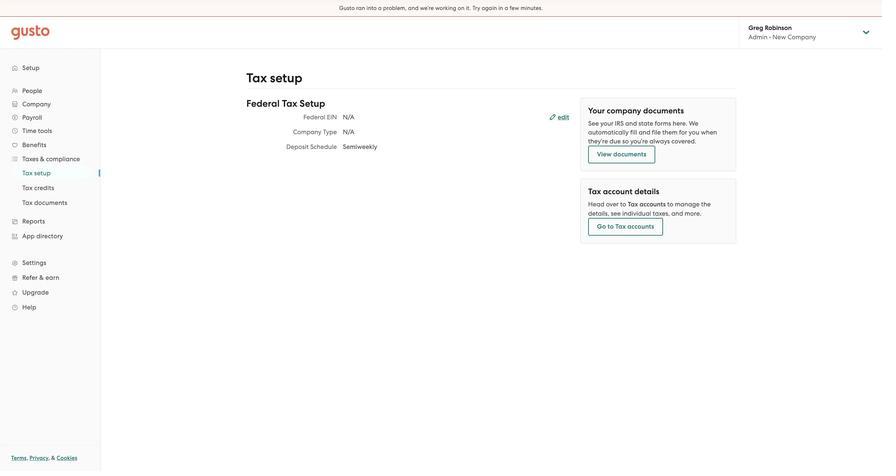 Task type: describe. For each thing, give the bounding box(es) containing it.
refer & earn link
[[7, 271, 93, 285]]

automatically
[[589, 129, 629, 136]]

list containing tax setup
[[0, 166, 100, 211]]

view
[[598, 151, 612, 159]]

list containing people
[[0, 84, 100, 315]]

tax documents
[[22, 199, 67, 207]]

company
[[607, 106, 642, 116]]

payroll button
[[7, 111, 93, 124]]

type
[[323, 128, 337, 136]]

see
[[611, 210, 621, 218]]

admin
[[749, 33, 768, 41]]

terms
[[11, 456, 27, 462]]

time tools button
[[7, 124, 93, 138]]

2 a from the left
[[505, 5, 509, 12]]

and down 'state'
[[639, 129, 651, 136]]

privacy link
[[30, 456, 48, 462]]

you
[[689, 129, 700, 136]]

edit
[[558, 114, 570, 121]]

setup link
[[7, 61, 93, 75]]

directory
[[36, 233, 63, 240]]

into
[[367, 5, 377, 12]]

company button
[[7, 98, 93, 111]]

accounts inside "button"
[[628, 223, 655, 231]]

your company documents
[[589, 106, 685, 116]]

1 horizontal spatial setup
[[270, 71, 303, 86]]

head
[[589, 201, 605, 208]]

help link
[[7, 301, 93, 315]]

problem,
[[383, 5, 407, 12]]

gusto navigation element
[[0, 49, 100, 327]]

on
[[458, 5, 465, 12]]

documents for tax documents
[[34, 199, 67, 207]]

federal tax setup
[[247, 98, 325, 110]]

app
[[22, 233, 35, 240]]

federal for federal ein
[[304, 114, 326, 121]]

go to tax accounts
[[598, 223, 655, 231]]

manage
[[675, 201, 700, 208]]

and up fill
[[626, 120, 637, 127]]

upgrade link
[[7, 286, 93, 300]]

them
[[663, 129, 678, 136]]

setup inside list
[[34, 170, 51, 177]]

and left the we're
[[408, 5, 419, 12]]

account
[[603, 187, 633, 197]]

1 a from the left
[[378, 5, 382, 12]]

tax inside "button"
[[616, 223, 626, 231]]

tax documents link
[[13, 196, 93, 210]]

taxes & compliance button
[[7, 153, 93, 166]]

tools
[[38, 127, 52, 135]]

minutes.
[[521, 5, 543, 12]]

the
[[702, 201, 711, 208]]

n/a for federal ein
[[343, 114, 355, 121]]

cookies
[[57, 456, 77, 462]]

n/a for company type
[[343, 128, 355, 136]]

taxes & compliance
[[22, 156, 80, 163]]

compliance
[[46, 156, 80, 163]]

gusto
[[339, 5, 355, 12]]

and inside to manage the details, see individual taxes, and more.
[[672, 210, 684, 218]]

we
[[689, 120, 699, 127]]

ein
[[327, 114, 337, 121]]

state
[[639, 120, 654, 127]]

refer & earn
[[22, 274, 59, 282]]

it.
[[466, 5, 471, 12]]

home image
[[11, 25, 50, 40]]

time tools
[[22, 127, 52, 135]]

payroll
[[22, 114, 42, 121]]

company for company type
[[293, 128, 322, 136]]

working
[[436, 5, 457, 12]]

so
[[623, 138, 629, 145]]

refer
[[22, 274, 38, 282]]

over
[[606, 201, 619, 208]]

view documents link
[[589, 146, 656, 164]]

to manage the details, see individual taxes, and more.
[[589, 201, 711, 218]]

app directory
[[22, 233, 63, 240]]

upgrade
[[22, 289, 49, 297]]

greg
[[749, 24, 764, 32]]

& for earn
[[39, 274, 44, 282]]

credits
[[34, 185, 54, 192]]

settings link
[[7, 257, 93, 270]]

company type
[[293, 128, 337, 136]]

individual
[[623, 210, 652, 218]]

company for company
[[22, 101, 51, 108]]

1 , from the left
[[27, 456, 28, 462]]



Task type: locate. For each thing, give the bounding box(es) containing it.
tax setup
[[247, 71, 303, 86], [22, 170, 51, 177]]

2 horizontal spatial company
[[788, 33, 817, 41]]

new
[[773, 33, 787, 41]]

1 horizontal spatial tax setup
[[247, 71, 303, 86]]

company
[[788, 33, 817, 41], [22, 101, 51, 108], [293, 128, 322, 136]]

0 vertical spatial federal
[[247, 98, 280, 110]]

company down the people
[[22, 101, 51, 108]]

1 horizontal spatial company
[[293, 128, 322, 136]]

tax setup link
[[13, 167, 93, 180]]

a right into
[[378, 5, 382, 12]]

cookies button
[[57, 455, 77, 463]]

2 vertical spatial company
[[293, 128, 322, 136]]

2 vertical spatial documents
[[34, 199, 67, 207]]

, left privacy link
[[27, 456, 28, 462]]

tax account details
[[589, 187, 660, 197]]

0 horizontal spatial federal
[[247, 98, 280, 110]]

setup up federal tax setup
[[270, 71, 303, 86]]

see your irs and state forms here. we automatically fill and file them for you when they're due so you're always covered.
[[589, 120, 718, 145]]

0 vertical spatial accounts
[[640, 201, 666, 209]]

setup inside gusto navigation element
[[22, 64, 40, 72]]

•
[[770, 33, 772, 41]]

federal for federal tax setup
[[247, 98, 280, 110]]

to inside to manage the details, see individual taxes, and more.
[[668, 201, 674, 208]]

your
[[589, 106, 605, 116]]

details
[[635, 187, 660, 197]]

due
[[610, 138, 621, 145]]

to right 'over'
[[621, 201, 627, 208]]

federal
[[247, 98, 280, 110], [304, 114, 326, 121]]

documents for view documents
[[614, 151, 647, 159]]

1 vertical spatial accounts
[[628, 223, 655, 231]]

file
[[652, 129, 661, 136]]

1 vertical spatial tax setup
[[22, 170, 51, 177]]

1 vertical spatial setup
[[300, 98, 325, 110]]

time
[[22, 127, 36, 135]]

and
[[408, 5, 419, 12], [626, 120, 637, 127], [639, 129, 651, 136], [672, 210, 684, 218]]

earn
[[45, 274, 59, 282]]

people
[[22, 87, 42, 95]]

0 vertical spatial n/a
[[343, 114, 355, 121]]

again
[[482, 5, 497, 12]]

accounts
[[640, 201, 666, 209], [628, 223, 655, 231]]

1 horizontal spatial to
[[621, 201, 627, 208]]

2 n/a from the top
[[343, 128, 355, 136]]

documents up forms
[[644, 106, 685, 116]]

deposit
[[286, 143, 309, 151]]

0 horizontal spatial to
[[608, 223, 614, 231]]

tax setup up 'tax credits'
[[22, 170, 51, 177]]

you're
[[631, 138, 648, 145]]

they're
[[589, 138, 608, 145]]

try
[[473, 5, 481, 12]]

app directory link
[[7, 230, 93, 243]]

company inside company dropdown button
[[22, 101, 51, 108]]

greg robinson admin • new company
[[749, 24, 817, 41]]

documents down tax credits link
[[34, 199, 67, 207]]

2 vertical spatial &
[[51, 456, 55, 462]]

your
[[601, 120, 614, 127]]

, left "cookies" 'button'
[[48, 456, 50, 462]]

edit button
[[550, 113, 570, 122]]

view documents
[[598, 151, 647, 159]]

to right go
[[608, 223, 614, 231]]

taxes,
[[653, 210, 670, 218]]

& for compliance
[[40, 156, 45, 163]]

1 vertical spatial n/a
[[343, 128, 355, 136]]

tax setup inside list
[[22, 170, 51, 177]]

to inside head over to tax accounts
[[621, 201, 627, 208]]

covered.
[[672, 138, 697, 145]]

setup up the credits
[[34, 170, 51, 177]]

more.
[[685, 210, 702, 218]]

documents
[[644, 106, 685, 116], [614, 151, 647, 159], [34, 199, 67, 207]]

fill
[[631, 129, 638, 136]]

n/a right type
[[343, 128, 355, 136]]

and down manage
[[672, 210, 684, 218]]

1 list from the top
[[0, 84, 100, 315]]

people button
[[7, 84, 93, 98]]

company inside greg robinson admin • new company
[[788, 33, 817, 41]]

0 horizontal spatial tax setup
[[22, 170, 51, 177]]

company right new
[[788, 33, 817, 41]]

gusto ran into a problem, and we're working on it. try again in a few minutes.
[[339, 5, 543, 12]]

help
[[22, 304, 36, 312]]

0 vertical spatial company
[[788, 33, 817, 41]]

0 vertical spatial documents
[[644, 106, 685, 116]]

deposit schedule
[[286, 143, 337, 151]]

1 horizontal spatial ,
[[48, 456, 50, 462]]

go
[[598, 223, 606, 231]]

0 horizontal spatial a
[[378, 5, 382, 12]]

setup
[[22, 64, 40, 72], [300, 98, 325, 110]]

tax credits
[[22, 185, 54, 192]]

0 horizontal spatial ,
[[27, 456, 28, 462]]

terms , privacy , & cookies
[[11, 456, 77, 462]]

0 vertical spatial setup
[[270, 71, 303, 86]]

accounts up taxes,
[[640, 201, 666, 209]]

2 horizontal spatial to
[[668, 201, 674, 208]]

benefits
[[22, 141, 46, 149]]

1 n/a from the top
[[343, 114, 355, 121]]

documents inside list
[[34, 199, 67, 207]]

0 vertical spatial &
[[40, 156, 45, 163]]

1 horizontal spatial a
[[505, 5, 509, 12]]

tax setup up federal tax setup
[[247, 71, 303, 86]]

privacy
[[30, 456, 48, 462]]

taxes
[[22, 156, 38, 163]]

0 horizontal spatial setup
[[34, 170, 51, 177]]

0 vertical spatial setup
[[22, 64, 40, 72]]

tax
[[247, 71, 267, 86], [282, 98, 298, 110], [22, 170, 33, 177], [22, 185, 33, 192], [589, 187, 602, 197], [22, 199, 33, 207], [628, 201, 639, 209], [616, 223, 626, 231]]

list
[[0, 84, 100, 315], [0, 166, 100, 211]]

few
[[510, 5, 520, 12]]

0 horizontal spatial company
[[22, 101, 51, 108]]

setup
[[270, 71, 303, 86], [34, 170, 51, 177]]

setup up the people
[[22, 64, 40, 72]]

robinson
[[765, 24, 792, 32]]

forms
[[655, 120, 672, 127]]

2 , from the left
[[48, 456, 50, 462]]

1 vertical spatial setup
[[34, 170, 51, 177]]

& inside "link"
[[39, 274, 44, 282]]

head over to tax accounts
[[589, 201, 666, 209]]

& inside dropdown button
[[40, 156, 45, 163]]

tax credits link
[[13, 182, 93, 195]]

benefits link
[[7, 139, 93, 152]]

for
[[680, 129, 688, 136]]

settings
[[22, 260, 46, 267]]

to
[[621, 201, 627, 208], [668, 201, 674, 208], [608, 223, 614, 231]]

1 vertical spatial federal
[[304, 114, 326, 121]]

1 vertical spatial company
[[22, 101, 51, 108]]

federal ein
[[304, 114, 337, 121]]

when
[[702, 129, 718, 136]]

to inside "button"
[[608, 223, 614, 231]]

reports link
[[7, 215, 93, 228]]

& left earn
[[39, 274, 44, 282]]

& right taxes
[[40, 156, 45, 163]]

0 vertical spatial tax setup
[[247, 71, 303, 86]]

2 list from the top
[[0, 166, 100, 211]]

setup up federal ein
[[300, 98, 325, 110]]

1 vertical spatial &
[[39, 274, 44, 282]]

accounts down "individual"
[[628, 223, 655, 231]]

1 vertical spatial documents
[[614, 151, 647, 159]]

irs
[[615, 120, 624, 127]]

schedule
[[310, 143, 337, 151]]

to up taxes,
[[668, 201, 674, 208]]

0 horizontal spatial setup
[[22, 64, 40, 72]]

company up deposit schedule
[[293, 128, 322, 136]]

a
[[378, 5, 382, 12], [505, 5, 509, 12]]

in
[[499, 5, 504, 12]]

a right in
[[505, 5, 509, 12]]

we're
[[420, 5, 434, 12]]

documents down so
[[614, 151, 647, 159]]

n/a right ein
[[343, 114, 355, 121]]

ran
[[357, 5, 365, 12]]

& left "cookies" 'button'
[[51, 456, 55, 462]]

1 horizontal spatial federal
[[304, 114, 326, 121]]

1 horizontal spatial setup
[[300, 98, 325, 110]]

go to tax accounts button
[[589, 218, 664, 236]]

semiweekly
[[343, 143, 378, 151]]

always
[[650, 138, 670, 145]]

,
[[27, 456, 28, 462], [48, 456, 50, 462]]



Task type: vqa. For each thing, say whether or not it's contained in the screenshot.


